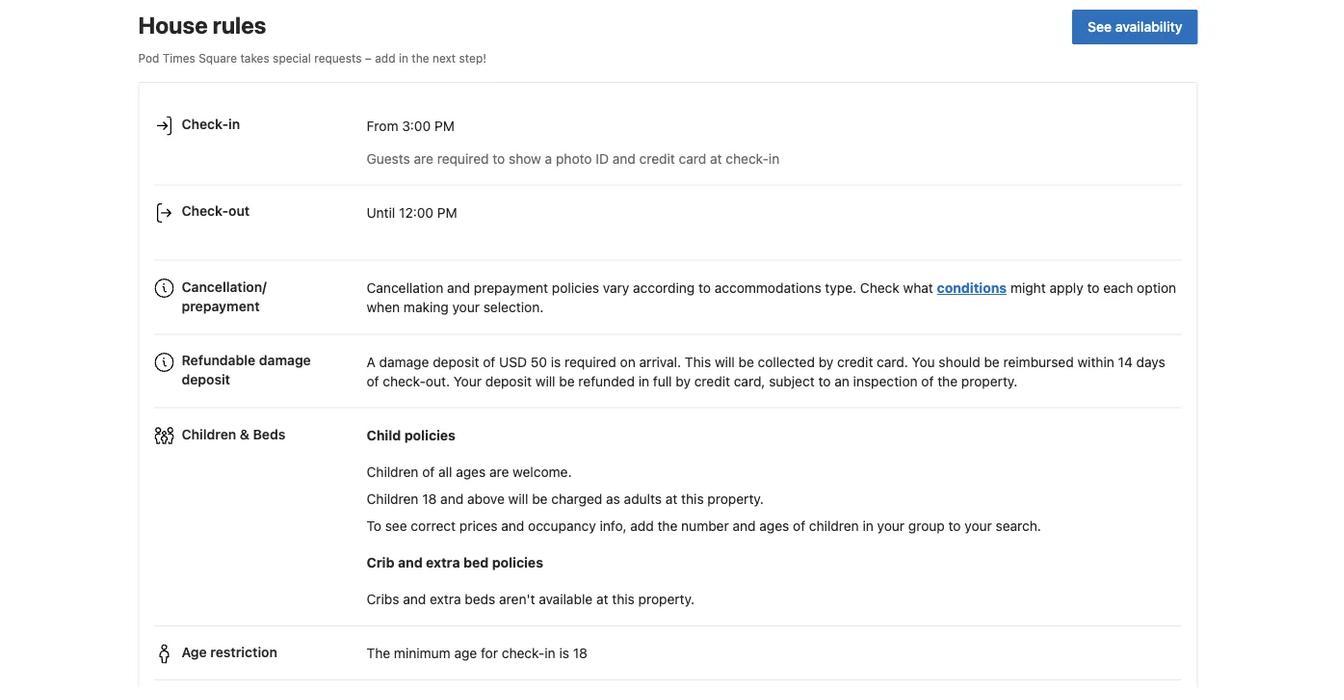 Task type: vqa. For each thing, say whether or not it's contained in the screenshot.
+
no



Task type: describe. For each thing, give the bounding box(es) containing it.
according
[[633, 281, 695, 296]]

&
[[240, 426, 250, 442]]

be up card,
[[739, 354, 754, 370]]

to inside a damage deposit of usd 50 is required on arrival. this will be collected by credit card. you should be reimbursed within 14 days of check-out. your deposit will be refunded in full by credit card, subject to an inspection of the property.
[[819, 374, 831, 390]]

card.
[[877, 354, 909, 370]]

usd
[[499, 354, 527, 370]]

and right "cribs"
[[403, 592, 426, 608]]

2 horizontal spatial at
[[710, 151, 722, 167]]

12:00 pm
[[399, 205, 458, 221]]

correct
[[411, 518, 456, 534]]

conditions
[[937, 281, 1007, 296]]

and right number
[[733, 518, 756, 534]]

charged
[[552, 492, 603, 507]]

step!
[[459, 52, 487, 65]]

check- for out
[[182, 204, 229, 219]]

inspection
[[854, 374, 918, 390]]

welcome.
[[513, 465, 572, 480]]

refundable
[[182, 353, 256, 369]]

0 vertical spatial 18
[[422, 492, 437, 507]]

from
[[367, 118, 399, 134]]

bed
[[464, 555, 489, 571]]

children for children of all ages are welcome.
[[367, 465, 419, 480]]

conditions link
[[937, 281, 1007, 296]]

number
[[682, 518, 729, 534]]

1 horizontal spatial 18
[[573, 646, 588, 662]]

type.
[[825, 281, 857, 296]]

see
[[385, 518, 407, 534]]

info,
[[600, 518, 627, 534]]

collected
[[758, 354, 815, 370]]

and up making
[[447, 281, 470, 296]]

50
[[531, 354, 547, 370]]

availability
[[1116, 19, 1183, 35]]

accommodations
[[715, 281, 822, 296]]

subject
[[769, 374, 815, 390]]

child
[[367, 428, 401, 444]]

out
[[229, 204, 250, 219]]

show
[[509, 151, 542, 167]]

property. inside a damage deposit of usd 50 is required on arrival. this will be collected by credit card. you should be reimbursed within 14 days of check-out. your deposit will be refunded in full by credit card, subject to an inspection of the property.
[[962, 374, 1018, 390]]

check- inside a damage deposit of usd 50 is required on arrival. this will be collected by credit card. you should be reimbursed within 14 days of check-out. your deposit will be refunded in full by credit card, subject to an inspection of the property.
[[383, 374, 426, 390]]

to right according
[[699, 281, 711, 296]]

1 horizontal spatial your
[[878, 518, 905, 534]]

2 horizontal spatial check-
[[726, 151, 769, 167]]

in down square
[[229, 117, 240, 133]]

occupancy
[[528, 518, 596, 534]]

available
[[539, 592, 593, 608]]

guests
[[367, 151, 410, 167]]

children of all ages are welcome.
[[367, 465, 572, 480]]

see availability
[[1088, 19, 1183, 35]]

square
[[199, 52, 237, 65]]

rules
[[213, 12, 266, 39]]

pod times square takes special requests – add in the next step!
[[138, 52, 487, 65]]

1 horizontal spatial prepayment
[[474, 281, 548, 296]]

age restriction
[[182, 644, 278, 660]]

guests are required to show a photo id and credit card at check-in
[[367, 151, 780, 167]]

in inside a damage deposit of usd 50 is required on arrival. this will be collected by credit card. you should be reimbursed within 14 days of check-out. your deposit will be refunded in full by credit card, subject to an inspection of the property.
[[639, 374, 650, 390]]

check-in
[[182, 117, 240, 133]]

1 horizontal spatial check-
[[502, 646, 545, 662]]

what
[[904, 281, 934, 296]]

search.
[[996, 518, 1042, 534]]

in right the card
[[769, 151, 780, 167]]

until
[[367, 205, 395, 221]]

0 vertical spatial credit
[[640, 151, 675, 167]]

option
[[1137, 281, 1177, 296]]

3:00 pm
[[402, 118, 455, 134]]

beds
[[253, 426, 286, 442]]

next
[[433, 52, 456, 65]]

days
[[1137, 354, 1166, 370]]

2 horizontal spatial deposit
[[486, 374, 532, 390]]

as
[[606, 492, 621, 507]]

–
[[365, 52, 372, 65]]

0 horizontal spatial the
[[412, 52, 429, 65]]

making
[[404, 300, 449, 316]]

a damage deposit of usd 50 is required on arrival. this will be collected by credit card. you should be reimbursed within 14 days of check-out. your deposit will be refunded in full by credit card, subject to an inspection of the property.
[[367, 354, 1166, 390]]

0 horizontal spatial are
[[414, 151, 434, 167]]

0 vertical spatial will
[[715, 354, 735, 370]]

extra for beds
[[430, 592, 461, 608]]

aren't
[[499, 592, 535, 608]]

a
[[367, 354, 376, 370]]

2 vertical spatial will
[[509, 492, 529, 507]]

special
[[273, 52, 311, 65]]

from 3:00 pm
[[367, 118, 455, 134]]

selection.
[[484, 300, 544, 316]]

be right should
[[985, 354, 1000, 370]]

and down all
[[441, 492, 464, 507]]

add for in
[[375, 52, 396, 65]]

might
[[1011, 281, 1046, 296]]

children for children & beds
[[182, 426, 236, 442]]

be left refunded at left
[[559, 374, 575, 390]]

of down you
[[922, 374, 934, 390]]

children
[[810, 518, 859, 534]]

reimbursed
[[1004, 354, 1074, 370]]

0 horizontal spatial required
[[437, 151, 489, 167]]

1 vertical spatial are
[[490, 465, 509, 480]]

prices
[[460, 518, 498, 534]]

0 horizontal spatial property.
[[639, 592, 695, 608]]

the
[[367, 646, 391, 662]]

house rules
[[138, 12, 266, 39]]

refunded
[[579, 374, 635, 390]]

1 vertical spatial will
[[536, 374, 556, 390]]

damage for refundable
[[259, 353, 311, 369]]

age
[[182, 644, 207, 660]]

an
[[835, 374, 850, 390]]

1 horizontal spatial policies
[[492, 555, 544, 571]]

and right 'crib'
[[398, 555, 423, 571]]

of left usd on the left of the page
[[483, 354, 496, 370]]

children & beds
[[182, 426, 286, 442]]

is for required
[[551, 354, 561, 370]]

refundable damage deposit
[[182, 353, 311, 388]]



Task type: locate. For each thing, give the bounding box(es) containing it.
children for children 18 and above will be charged as adults at this property.
[[367, 492, 419, 507]]

and right id
[[613, 151, 636, 167]]

0 horizontal spatial your
[[452, 300, 480, 316]]

children
[[182, 426, 236, 442], [367, 465, 419, 480], [367, 492, 419, 507]]

requests
[[314, 52, 362, 65]]

pod
[[138, 52, 159, 65]]

2 vertical spatial policies
[[492, 555, 544, 571]]

extra left beds
[[430, 592, 461, 608]]

until 12:00 pm
[[367, 205, 458, 221]]

1 vertical spatial required
[[565, 354, 617, 370]]

1 horizontal spatial will
[[536, 374, 556, 390]]

cancellation/
[[182, 279, 267, 295]]

1 horizontal spatial property.
[[708, 492, 764, 507]]

required
[[437, 151, 489, 167], [565, 354, 617, 370]]

crib and extra bed policies
[[367, 555, 544, 571]]

to left an
[[819, 374, 831, 390]]

is inside a damage deposit of usd 50 is required on arrival. this will be collected by credit card. you should be reimbursed within 14 days of check-out. your deposit will be refunded in full by credit card, subject to an inspection of the property.
[[551, 354, 561, 370]]

at
[[710, 151, 722, 167], [666, 492, 678, 507], [597, 592, 609, 608]]

1 vertical spatial by
[[676, 374, 691, 390]]

deposit for refundable
[[182, 372, 230, 388]]

0 vertical spatial check-
[[726, 151, 769, 167]]

2 horizontal spatial policies
[[552, 281, 600, 296]]

damage right a
[[379, 354, 429, 370]]

0 vertical spatial add
[[375, 52, 396, 65]]

1 horizontal spatial damage
[[379, 354, 429, 370]]

1 vertical spatial check-
[[182, 204, 229, 219]]

1 vertical spatial extra
[[430, 592, 461, 608]]

check- for in
[[182, 117, 229, 133]]

and right prices
[[501, 518, 525, 534]]

each
[[1104, 281, 1134, 296]]

full
[[653, 374, 672, 390]]

1 vertical spatial this
[[612, 592, 635, 608]]

to right group
[[949, 518, 961, 534]]

be
[[739, 354, 754, 370], [985, 354, 1000, 370], [559, 374, 575, 390], [532, 492, 548, 507]]

0 horizontal spatial at
[[597, 592, 609, 608]]

your
[[454, 374, 482, 390]]

should
[[939, 354, 981, 370]]

0 vertical spatial extra
[[426, 555, 460, 571]]

1 horizontal spatial ages
[[760, 518, 790, 534]]

is for 18
[[559, 646, 570, 662]]

extra for bed
[[426, 555, 460, 571]]

cribs and extra beds aren't available at this property.
[[367, 592, 695, 608]]

damage for a
[[379, 354, 429, 370]]

deposit for a
[[433, 354, 479, 370]]

extra left bed
[[426, 555, 460, 571]]

deposit inside refundable damage deposit
[[182, 372, 230, 388]]

0 vertical spatial are
[[414, 151, 434, 167]]

2 horizontal spatial your
[[965, 518, 993, 534]]

the inside a damage deposit of usd 50 is required on arrival. this will be collected by credit card. you should be reimbursed within 14 days of check-out. your deposit will be refunded in full by credit card, subject to an inspection of the property.
[[938, 374, 958, 390]]

arrival.
[[640, 354, 682, 370]]

extra
[[426, 555, 460, 571], [430, 592, 461, 608]]

0 horizontal spatial by
[[676, 374, 691, 390]]

check- right the card
[[726, 151, 769, 167]]

this up to see correct prices and occupancy info, add the number and ages of children in your group to your search.
[[682, 492, 704, 507]]

2 vertical spatial children
[[367, 492, 419, 507]]

ages left the children
[[760, 518, 790, 534]]

are up above
[[490, 465, 509, 480]]

by
[[819, 354, 834, 370], [676, 374, 691, 390]]

see availability button
[[1073, 10, 1199, 45]]

property. down to see correct prices and occupancy info, add the number and ages of children in your group to your search.
[[639, 592, 695, 608]]

children up see
[[367, 492, 419, 507]]

in down available
[[545, 646, 556, 662]]

credit
[[640, 151, 675, 167], [838, 354, 874, 370], [695, 374, 731, 390]]

to inside might apply to each option when making your selection.
[[1088, 281, 1100, 296]]

prepayment inside cancellation/ prepayment
[[182, 298, 260, 314]]

prepayment down cancellation/
[[182, 298, 260, 314]]

0 horizontal spatial damage
[[259, 353, 311, 369]]

0 horizontal spatial add
[[375, 52, 396, 65]]

the down the adults
[[658, 518, 678, 534]]

1 vertical spatial the
[[938, 374, 958, 390]]

the
[[412, 52, 429, 65], [938, 374, 958, 390], [658, 518, 678, 534]]

1 vertical spatial policies
[[405, 428, 456, 444]]

will
[[715, 354, 735, 370], [536, 374, 556, 390], [509, 492, 529, 507]]

0 vertical spatial policies
[[552, 281, 600, 296]]

1 horizontal spatial deposit
[[433, 354, 479, 370]]

check-
[[726, 151, 769, 167], [383, 374, 426, 390], [502, 646, 545, 662]]

prepayment up the selection. on the left top of page
[[474, 281, 548, 296]]

policies
[[552, 281, 600, 296], [405, 428, 456, 444], [492, 555, 544, 571]]

credit up an
[[838, 354, 874, 370]]

deposit up your at the bottom left of page
[[433, 354, 479, 370]]

0 vertical spatial prepayment
[[474, 281, 548, 296]]

by right the full
[[676, 374, 691, 390]]

policies up all
[[405, 428, 456, 444]]

this right available
[[612, 592, 635, 608]]

at right the card
[[710, 151, 722, 167]]

apply
[[1050, 281, 1084, 296]]

0 vertical spatial check-
[[182, 117, 229, 133]]

property.
[[962, 374, 1018, 390], [708, 492, 764, 507], [639, 592, 695, 608]]

minimum
[[394, 646, 451, 662]]

children down the child
[[367, 465, 419, 480]]

card,
[[734, 374, 766, 390]]

to left show
[[493, 151, 505, 167]]

2 vertical spatial credit
[[695, 374, 731, 390]]

be down welcome.
[[532, 492, 548, 507]]

1 vertical spatial ages
[[760, 518, 790, 534]]

this
[[685, 354, 711, 370]]

children 18 and above will be charged as adults at this property.
[[367, 492, 764, 507]]

0 vertical spatial by
[[819, 354, 834, 370]]

2 vertical spatial check-
[[502, 646, 545, 662]]

0 horizontal spatial ages
[[456, 465, 486, 480]]

of
[[483, 354, 496, 370], [367, 374, 379, 390], [922, 374, 934, 390], [422, 465, 435, 480], [793, 518, 806, 534]]

1 check- from the top
[[182, 117, 229, 133]]

to left each
[[1088, 281, 1100, 296]]

1 vertical spatial 18
[[573, 646, 588, 662]]

children left &
[[182, 426, 236, 442]]

in
[[399, 52, 409, 65], [229, 117, 240, 133], [769, 151, 780, 167], [639, 374, 650, 390], [863, 518, 874, 534], [545, 646, 556, 662]]

vary
[[603, 281, 630, 296]]

at right the adults
[[666, 492, 678, 507]]

a
[[545, 151, 552, 167]]

check- up cancellation/
[[182, 204, 229, 219]]

2 horizontal spatial will
[[715, 354, 735, 370]]

credit left the card
[[640, 151, 675, 167]]

2 vertical spatial property.
[[639, 592, 695, 608]]

add for the
[[631, 518, 654, 534]]

damage inside refundable damage deposit
[[259, 353, 311, 369]]

on
[[620, 354, 636, 370]]

times
[[163, 52, 195, 65]]

of down a
[[367, 374, 379, 390]]

credit down this
[[695, 374, 731, 390]]

will down "50"
[[536, 374, 556, 390]]

2 horizontal spatial property.
[[962, 374, 1018, 390]]

child policies
[[367, 428, 456, 444]]

by right collected
[[819, 354, 834, 370]]

policies left vary
[[552, 281, 600, 296]]

required down 3:00 pm
[[437, 151, 489, 167]]

0 vertical spatial ages
[[456, 465, 486, 480]]

takes
[[240, 52, 270, 65]]

1 horizontal spatial are
[[490, 465, 509, 480]]

the minimum age for check-in is 18
[[367, 646, 588, 662]]

in right – in the left of the page
[[399, 52, 409, 65]]

at right available
[[597, 592, 609, 608]]

0 vertical spatial this
[[682, 492, 704, 507]]

to
[[493, 151, 505, 167], [699, 281, 711, 296], [1088, 281, 1100, 296], [819, 374, 831, 390], [949, 518, 961, 534]]

0 vertical spatial at
[[710, 151, 722, 167]]

the left next
[[412, 52, 429, 65]]

your left group
[[878, 518, 905, 534]]

2 vertical spatial the
[[658, 518, 678, 534]]

will right above
[[509, 492, 529, 507]]

damage inside a damage deposit of usd 50 is required on arrival. this will be collected by credit card. you should be reimbursed within 14 days of check-out. your deposit will be refunded in full by credit card, subject to an inspection of the property.
[[379, 354, 429, 370]]

0 vertical spatial required
[[437, 151, 489, 167]]

cribs
[[367, 592, 399, 608]]

18 up 'correct'
[[422, 492, 437, 507]]

above
[[467, 492, 505, 507]]

all
[[439, 465, 452, 480]]

1 horizontal spatial the
[[658, 518, 678, 534]]

1 vertical spatial property.
[[708, 492, 764, 507]]

check- down square
[[182, 117, 229, 133]]

your left search.
[[965, 518, 993, 534]]

adults
[[624, 492, 662, 507]]

beds
[[465, 592, 496, 608]]

required inside a damage deposit of usd 50 is required on arrival. this will be collected by credit card. you should be reimbursed within 14 days of check-out. your deposit will be refunded in full by credit card, subject to an inspection of the property.
[[565, 354, 617, 370]]

the down should
[[938, 374, 958, 390]]

group
[[909, 518, 945, 534]]

you
[[912, 354, 936, 370]]

within
[[1078, 354, 1115, 370]]

1 vertical spatial at
[[666, 492, 678, 507]]

1 vertical spatial credit
[[838, 354, 874, 370]]

add right – in the left of the page
[[375, 52, 396, 65]]

0 horizontal spatial this
[[612, 592, 635, 608]]

cancellation
[[367, 281, 444, 296]]

is
[[551, 354, 561, 370], [559, 646, 570, 662]]

add down the adults
[[631, 518, 654, 534]]

are down 3:00 pm
[[414, 151, 434, 167]]

see
[[1088, 19, 1112, 35]]

house
[[138, 12, 208, 39]]

1 vertical spatial check-
[[383, 374, 426, 390]]

0 horizontal spatial policies
[[405, 428, 456, 444]]

1 vertical spatial prepayment
[[182, 298, 260, 314]]

of left the children
[[793, 518, 806, 534]]

2 horizontal spatial the
[[938, 374, 958, 390]]

for
[[481, 646, 498, 662]]

1 horizontal spatial credit
[[695, 374, 731, 390]]

1 horizontal spatial at
[[666, 492, 678, 507]]

0 horizontal spatial 18
[[422, 492, 437, 507]]

required up refunded at left
[[565, 354, 617, 370]]

2 horizontal spatial credit
[[838, 354, 874, 370]]

deposit down usd on the left of the page
[[486, 374, 532, 390]]

check
[[861, 281, 900, 296]]

0 horizontal spatial deposit
[[182, 372, 230, 388]]

0 vertical spatial the
[[412, 52, 429, 65]]

1 vertical spatial is
[[559, 646, 570, 662]]

deposit down refundable
[[182, 372, 230, 388]]

0 horizontal spatial credit
[[640, 151, 675, 167]]

1 vertical spatial add
[[631, 518, 654, 534]]

deposit
[[433, 354, 479, 370], [182, 372, 230, 388], [486, 374, 532, 390]]

2 vertical spatial at
[[597, 592, 609, 608]]

to see correct prices and occupancy info, add the number and ages of children in your group to your search.
[[367, 518, 1042, 534]]

check- right the for
[[502, 646, 545, 662]]

damage
[[259, 353, 311, 369], [379, 354, 429, 370]]

in right the children
[[863, 518, 874, 534]]

of left all
[[422, 465, 435, 480]]

cancellation/ prepayment
[[182, 279, 267, 314]]

is right "50"
[[551, 354, 561, 370]]

1 horizontal spatial this
[[682, 492, 704, 507]]

0 horizontal spatial will
[[509, 492, 529, 507]]

2 check- from the top
[[182, 204, 229, 219]]

1 horizontal spatial by
[[819, 354, 834, 370]]

will right this
[[715, 354, 735, 370]]

0 vertical spatial children
[[182, 426, 236, 442]]

1 vertical spatial children
[[367, 465, 419, 480]]

property. down should
[[962, 374, 1018, 390]]

policies up the aren't
[[492, 555, 544, 571]]

18 down available
[[573, 646, 588, 662]]

0 horizontal spatial prepayment
[[182, 298, 260, 314]]

in left the full
[[639, 374, 650, 390]]

id
[[596, 151, 609, 167]]

crib
[[367, 555, 395, 571]]

0 vertical spatial property.
[[962, 374, 1018, 390]]

damage right refundable
[[259, 353, 311, 369]]

1 horizontal spatial add
[[631, 518, 654, 534]]

check- up child policies
[[383, 374, 426, 390]]

check-
[[182, 117, 229, 133], [182, 204, 229, 219]]

is down available
[[559, 646, 570, 662]]

0 horizontal spatial check-
[[383, 374, 426, 390]]

your inside might apply to each option when making your selection.
[[452, 300, 480, 316]]

ages right all
[[456, 465, 486, 480]]

check-out
[[182, 204, 250, 219]]

property. up number
[[708, 492, 764, 507]]

1 horizontal spatial required
[[565, 354, 617, 370]]

this
[[682, 492, 704, 507], [612, 592, 635, 608]]

your right making
[[452, 300, 480, 316]]

14
[[1119, 354, 1133, 370]]

0 vertical spatial is
[[551, 354, 561, 370]]



